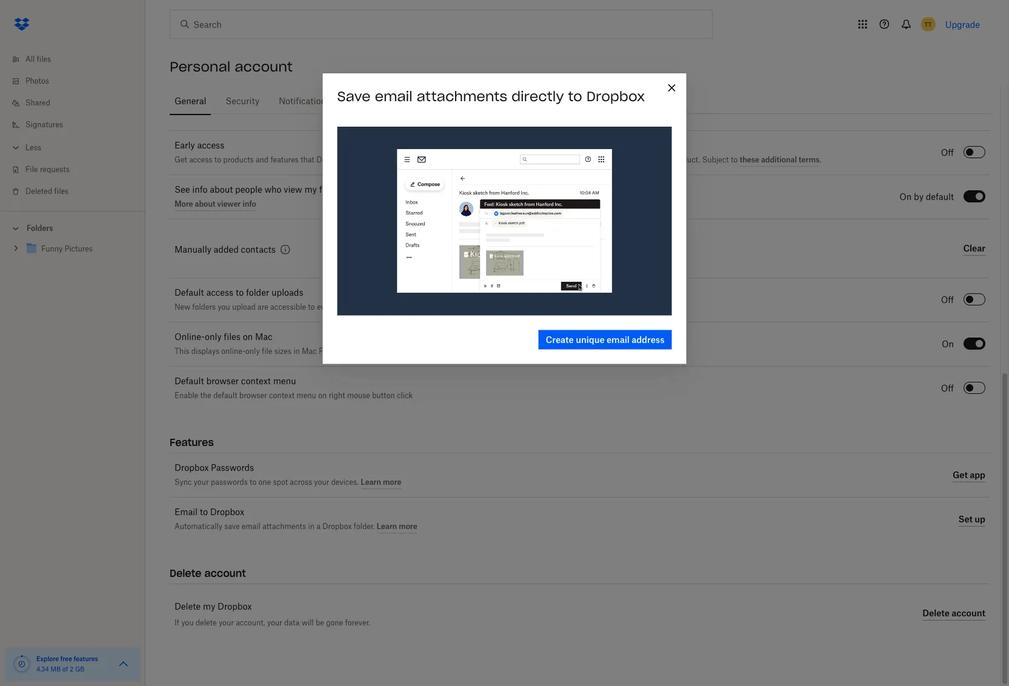 Task type: describe. For each thing, give the bounding box(es) containing it.
a inside "tab"
[[470, 97, 475, 105]]

access for get
[[189, 156, 213, 164]]

evaluating,
[[411, 156, 448, 164]]

easily
[[428, 348, 448, 356]]

info
[[192, 185, 208, 194]]

2 vertical spatial you
[[181, 618, 194, 627]]

free
[[60, 655, 72, 663]]

less image
[[10, 142, 22, 154]]

photos link
[[10, 70, 146, 92]]

to left the folder in the top left of the page
[[236, 289, 244, 297]]

online-
[[221, 348, 246, 356]]

3 and from the left
[[450, 156, 463, 164]]

create
[[546, 335, 574, 345]]

file requests link
[[10, 159, 146, 181]]

forever.
[[345, 618, 370, 627]]

who
[[265, 185, 282, 194]]

added
[[214, 246, 239, 254]]

access right with
[[367, 304, 390, 311]]

create unique email address button
[[539, 330, 672, 349]]

final
[[655, 156, 670, 164]]

to up automatically
[[200, 508, 208, 516]]

file
[[25, 166, 38, 173]]

product
[[553, 156, 580, 164]]

folders
[[27, 224, 53, 233]]

all files link
[[10, 49, 146, 70]]

personal
[[170, 58, 231, 75]]

0 vertical spatial browser
[[206, 377, 239, 386]]

get
[[175, 156, 187, 164]]

spot
[[273, 479, 288, 486]]

email for create unique email address
[[607, 335, 630, 345]]

08:00
[[908, 104, 932, 113]]

personal account
[[170, 58, 293, 75]]

1 vertical spatial my
[[203, 603, 215, 611]]

everyone
[[317, 304, 348, 311]]

teams
[[582, 156, 603, 164]]

shared
[[25, 99, 50, 107]]

delete
[[196, 618, 217, 627]]

to left everyone
[[308, 304, 315, 311]]

your right sync
[[194, 479, 209, 486]]

automatically save email attachments in a dropbox folder.
[[175, 523, 377, 530]]

dropbox image
[[10, 12, 34, 36]]

new folders you upload are accessible to everyone with access to the upload location.
[[175, 304, 469, 311]]

passwords
[[211, 464, 254, 472]]

click
[[397, 393, 413, 400]]

get access to products and features that dropbox is still testing and evaluating, and give feedback to help our product teams build the best final product. subject to
[[175, 156, 740, 164]]

apps tab
[[345, 87, 376, 116]]

1 horizontal spatial the
[[401, 304, 412, 311]]

friend
[[477, 97, 501, 105]]

gone
[[326, 618, 343, 627]]

save
[[337, 88, 371, 105]]

zone
[[239, 104, 258, 113]]

accessible
[[270, 304, 306, 311]]

directly
[[512, 88, 564, 105]]

1 vertical spatial browser
[[239, 393, 267, 400]]

to left products
[[214, 156, 221, 164]]

notifications
[[279, 97, 330, 105]]

review
[[450, 348, 472, 356]]

create unique email address
[[546, 335, 665, 345]]

manually
[[175, 246, 211, 254]]

by
[[914, 193, 924, 201]]

0 vertical spatial email
[[375, 88, 413, 105]]

online-only files on mac
[[175, 333, 273, 342]]

save
[[224, 523, 240, 530]]

your left data
[[267, 618, 282, 627]]

on by default
[[900, 193, 954, 201]]

see info about people who view my files
[[175, 185, 336, 194]]

to inside dialog
[[568, 88, 582, 105]]

1 vertical spatial menu
[[297, 393, 316, 400]]

features
[[170, 436, 214, 449]]

gb
[[75, 667, 85, 673]]

delete my dropbox
[[175, 603, 252, 611]]

1 vertical spatial attachments
[[263, 523, 306, 530]]

help
[[523, 156, 538, 164]]

sharing
[[520, 97, 552, 105]]

which
[[474, 348, 495, 356]]

0 vertical spatial in
[[294, 348, 300, 356]]

branding tab
[[385, 87, 432, 116]]

list containing all files
[[0, 41, 146, 211]]

folder.
[[354, 523, 375, 530]]

1 vertical spatial you
[[400, 348, 412, 356]]

default browser context menu
[[175, 377, 296, 386]]

location.
[[439, 304, 469, 311]]

sharing tab
[[516, 87, 557, 116]]

off for folder
[[941, 296, 954, 304]]

email for automatically save email attachments in a dropbox folder.
[[242, 523, 261, 530]]

displays
[[191, 348, 219, 356]]

sync your passwords to one spot across your devices.
[[175, 479, 361, 486]]

automatically
[[175, 523, 222, 530]]

build
[[605, 156, 623, 164]]

is
[[348, 156, 353, 164]]

people
[[235, 185, 262, 194]]

if you delete your account, your data will be gone forever.
[[175, 618, 370, 627]]

so
[[390, 348, 398, 356]]

subject
[[703, 156, 729, 164]]

off for menu
[[941, 384, 954, 393]]

files up "online-"
[[224, 333, 241, 342]]

shared link
[[10, 92, 146, 114]]

address
[[632, 335, 665, 345]]

0 vertical spatial on
[[942, 104, 954, 113]]

account for personal account
[[235, 58, 293, 75]]

our
[[540, 156, 551, 164]]

default for default access to folder uploads
[[175, 289, 204, 297]]

1 and from the left
[[256, 156, 269, 164]]

time
[[219, 104, 237, 113]]

this displays online-only file sizes in mac finder as zero bytes so you can easily review which files are taking up hard drive space.
[[175, 348, 619, 356]]

if
[[175, 618, 179, 627]]

to left help
[[514, 156, 521, 164]]

about
[[210, 185, 233, 194]]

manually added contacts
[[175, 246, 276, 254]]



Task type: vqa. For each thing, say whether or not it's contained in the screenshot.
bottommost context
yes



Task type: locate. For each thing, give the bounding box(es) containing it.
a right refer
[[470, 97, 475, 105]]

security
[[226, 97, 260, 105]]

folders button
[[0, 219, 146, 237]]

email right apps
[[375, 88, 413, 105]]

gmt-08:00
[[884, 104, 932, 113]]

the
[[625, 156, 636, 164], [401, 304, 412, 311], [200, 393, 211, 400]]

to right directly
[[568, 88, 582, 105]]

1 horizontal spatial are
[[513, 348, 524, 356]]

to right with
[[392, 304, 399, 311]]

features inside explore free features 4.34 mb of 2 gb
[[74, 655, 98, 663]]

only left "file"
[[246, 348, 260, 356]]

refer a friend tab
[[442, 87, 506, 116]]

4.34
[[36, 667, 49, 673]]

devices.
[[331, 479, 359, 486]]

contacts
[[241, 246, 276, 254]]

dropbox inside dialog
[[587, 88, 645, 105]]

be
[[316, 618, 324, 627]]

up
[[550, 348, 559, 356]]

0 vertical spatial default
[[175, 289, 204, 297]]

1 horizontal spatial attachments
[[417, 88, 507, 105]]

0 horizontal spatial in
[[294, 348, 300, 356]]

access for default
[[206, 289, 233, 297]]

upload down default access to folder uploads
[[232, 304, 256, 311]]

1 vertical spatial a
[[317, 523, 321, 530]]

give
[[465, 156, 479, 164]]

1 vertical spatial only
[[246, 348, 260, 356]]

0 horizontal spatial and
[[256, 156, 269, 164]]

1 vertical spatial default
[[213, 393, 237, 400]]

0 vertical spatial attachments
[[417, 88, 507, 105]]

my right view
[[305, 185, 317, 194]]

2
[[70, 667, 73, 673]]

refer a friend
[[447, 97, 501, 105]]

to right subject
[[731, 156, 738, 164]]

0 vertical spatial are
[[258, 304, 268, 311]]

1 vertical spatial off
[[941, 296, 954, 304]]

access up folders
[[206, 289, 233, 297]]

delete up if
[[175, 603, 201, 611]]

default right by
[[926, 193, 954, 201]]

2 vertical spatial off
[[941, 384, 954, 393]]

1 vertical spatial email
[[607, 335, 630, 345]]

are
[[258, 304, 268, 311], [513, 348, 524, 356]]

in right sizes
[[294, 348, 300, 356]]

context down "file"
[[241, 377, 271, 386]]

enable
[[175, 393, 198, 400]]

one
[[259, 479, 271, 486]]

passwords
[[211, 479, 248, 486]]

you right so
[[400, 348, 412, 356]]

0 vertical spatial on
[[243, 333, 253, 342]]

mac left finder
[[302, 348, 317, 356]]

signatures
[[25, 121, 63, 129]]

the right the 'enable'
[[200, 393, 211, 400]]

access right early at top
[[197, 141, 224, 150]]

2 off from the top
[[941, 296, 954, 304]]

1 horizontal spatial you
[[218, 304, 230, 311]]

general
[[175, 97, 206, 105]]

default for default browser context menu
[[175, 377, 204, 386]]

0 vertical spatial mac
[[255, 333, 273, 342]]

default
[[175, 289, 204, 297], [175, 377, 204, 386]]

0 vertical spatial menu
[[273, 377, 296, 386]]

file
[[262, 348, 272, 356]]

2 upload from the left
[[414, 304, 437, 311]]

to left one
[[250, 479, 257, 486]]

1 horizontal spatial email
[[375, 88, 413, 105]]

mac
[[255, 333, 273, 342], [302, 348, 317, 356]]

0 horizontal spatial menu
[[273, 377, 296, 386]]

save email attachments directly to dropbox
[[337, 88, 645, 105]]

email right save
[[242, 523, 261, 530]]

1 horizontal spatial and
[[396, 156, 409, 164]]

view
[[284, 185, 302, 194]]

default access to folder uploads
[[175, 289, 303, 297]]

this
[[175, 348, 189, 356]]

1 vertical spatial delete
[[175, 603, 201, 611]]

your right across on the left
[[314, 479, 329, 486]]

my up delete
[[203, 603, 215, 611]]

account,
[[236, 618, 265, 627]]

1 vertical spatial context
[[269, 393, 295, 400]]

on left right
[[318, 393, 327, 400]]

features
[[271, 156, 299, 164], [74, 655, 98, 663]]

delete for delete my dropbox
[[175, 603, 201, 611]]

1 off from the top
[[941, 149, 954, 157]]

1 upload from the left
[[232, 304, 256, 311]]

0 horizontal spatial the
[[200, 393, 211, 400]]

default
[[926, 193, 954, 201], [213, 393, 237, 400]]

2 horizontal spatial the
[[625, 156, 636, 164]]

0 horizontal spatial are
[[258, 304, 268, 311]]

on
[[243, 333, 253, 342], [318, 393, 327, 400]]

0 horizontal spatial attachments
[[263, 523, 306, 530]]

drive
[[579, 348, 596, 356]]

still
[[355, 156, 368, 164]]

1 horizontal spatial a
[[470, 97, 475, 105]]

mb
[[51, 667, 61, 673]]

0 horizontal spatial only
[[205, 333, 222, 342]]

the up this displays online-only file sizes in mac finder as zero bytes so you can easily review which files are taking up hard drive space. at the bottom of the page
[[401, 304, 412, 311]]

1 horizontal spatial menu
[[297, 393, 316, 400]]

that
[[301, 156, 314, 164]]

account up security
[[235, 58, 293, 75]]

0 horizontal spatial on
[[243, 333, 253, 342]]

files right which
[[497, 348, 511, 356]]

only up displays
[[205, 333, 222, 342]]

finder
[[319, 348, 341, 356]]

1 vertical spatial on
[[318, 393, 327, 400]]

1 horizontal spatial mac
[[302, 348, 317, 356]]

0 horizontal spatial mac
[[255, 333, 273, 342]]

email to dropbox
[[175, 508, 244, 516]]

0 vertical spatial delete
[[170, 567, 202, 580]]

and right products
[[256, 156, 269, 164]]

0 horizontal spatial you
[[181, 618, 194, 627]]

dropbox
[[587, 88, 645, 105], [316, 156, 346, 164], [175, 464, 209, 472], [210, 508, 244, 516], [323, 523, 352, 530], [218, 603, 252, 611]]

can
[[414, 348, 426, 356]]

hard
[[561, 348, 577, 356]]

2 vertical spatial email
[[242, 523, 261, 530]]

with
[[350, 304, 365, 311]]

files right all
[[37, 56, 51, 63]]

email up space.
[[607, 335, 630, 345]]

2 horizontal spatial and
[[450, 156, 463, 164]]

0 vertical spatial only
[[205, 333, 222, 342]]

deleted files
[[25, 188, 69, 195]]

account up delete my dropbox
[[205, 567, 246, 580]]

mac up "file"
[[255, 333, 273, 342]]

0 horizontal spatial default
[[213, 393, 237, 400]]

1 vertical spatial the
[[401, 304, 412, 311]]

1 vertical spatial in
[[308, 523, 315, 530]]

feedback
[[481, 156, 512, 164]]

product.
[[672, 156, 701, 164]]

of
[[62, 667, 68, 673]]

account for delete account
[[205, 567, 246, 580]]

menu up enable the default browser context menu on right mouse button click
[[273, 377, 296, 386]]

1 vertical spatial default
[[175, 377, 204, 386]]

and right testing
[[396, 156, 409, 164]]

quota usage element
[[12, 655, 32, 674]]

3 off from the top
[[941, 384, 954, 393]]

0 vertical spatial you
[[218, 304, 230, 311]]

0 vertical spatial off
[[941, 149, 954, 157]]

requests
[[40, 166, 70, 173]]

taking
[[526, 348, 548, 356]]

browser down default browser context menu
[[239, 393, 267, 400]]

refer
[[447, 97, 468, 105]]

0 horizontal spatial a
[[317, 523, 321, 530]]

email inside create unique email address button
[[607, 335, 630, 345]]

are down the folder in the top left of the page
[[258, 304, 268, 311]]

on up "online-"
[[243, 333, 253, 342]]

account
[[235, 58, 293, 75], [205, 567, 246, 580]]

automatic
[[175, 104, 217, 113]]

2 horizontal spatial email
[[607, 335, 630, 345]]

default for by
[[926, 193, 954, 201]]

browser down "online-"
[[206, 377, 239, 386]]

0 vertical spatial features
[[271, 156, 299, 164]]

to
[[568, 88, 582, 105], [214, 156, 221, 164], [514, 156, 521, 164], [731, 156, 738, 164], [236, 289, 244, 297], [308, 304, 315, 311], [392, 304, 399, 311], [250, 479, 257, 486], [200, 508, 208, 516]]

deleted
[[25, 188, 52, 195]]

dropbox passwords
[[175, 464, 254, 472]]

1 horizontal spatial upload
[[414, 304, 437, 311]]

2 vertical spatial the
[[200, 393, 211, 400]]

attachments inside dialog
[[417, 88, 507, 105]]

security tab
[[221, 87, 264, 116]]

2 default from the top
[[175, 377, 204, 386]]

access down early access
[[189, 156, 213, 164]]

general tab
[[170, 87, 211, 116]]

sync
[[175, 479, 192, 486]]

1 horizontal spatial default
[[926, 193, 954, 201]]

1 default from the top
[[175, 289, 204, 297]]

notifications tab
[[274, 87, 335, 116]]

unique
[[576, 335, 605, 345]]

your right delete
[[219, 618, 234, 627]]

all
[[25, 56, 35, 63]]

tab list
[[170, 85, 991, 116]]

0 vertical spatial default
[[926, 193, 954, 201]]

features up gb
[[74, 655, 98, 663]]

0 vertical spatial account
[[235, 58, 293, 75]]

as
[[343, 348, 351, 356]]

1 vertical spatial mac
[[302, 348, 317, 356]]

only
[[205, 333, 222, 342], [246, 348, 260, 356]]

across
[[290, 479, 312, 486]]

1 vertical spatial on
[[900, 193, 912, 201]]

default for the
[[213, 393, 237, 400]]

automatic time zone
[[175, 104, 258, 113]]

1 horizontal spatial in
[[308, 523, 315, 530]]

delete up delete my dropbox
[[170, 567, 202, 580]]

0 horizontal spatial my
[[203, 603, 215, 611]]

access for early
[[197, 141, 224, 150]]

0 vertical spatial a
[[470, 97, 475, 105]]

you right folders
[[218, 304, 230, 311]]

save email attachments directly to dropbox dialog
[[323, 73, 687, 364]]

gmt-
[[884, 104, 908, 113]]

0 horizontal spatial email
[[242, 523, 261, 530]]

0 vertical spatial context
[[241, 377, 271, 386]]

0 horizontal spatial features
[[74, 655, 98, 663]]

list
[[0, 41, 146, 211]]

delete for delete account
[[170, 567, 202, 580]]

explore
[[36, 655, 59, 663]]

2 horizontal spatial you
[[400, 348, 412, 356]]

context
[[241, 377, 271, 386], [269, 393, 295, 400]]

files right view
[[319, 185, 336, 194]]

menu left right
[[297, 393, 316, 400]]

default up new
[[175, 289, 204, 297]]

and left give
[[450, 156, 463, 164]]

upgrade link
[[946, 19, 980, 29]]

context down sizes
[[269, 393, 295, 400]]

mouse
[[347, 393, 370, 400]]

2 vertical spatial on
[[942, 340, 954, 349]]

in down across on the left
[[308, 523, 315, 530]]

less
[[25, 144, 41, 152]]

.
[[820, 156, 822, 164]]

right
[[329, 393, 345, 400]]

2 and from the left
[[396, 156, 409, 164]]

0 horizontal spatial upload
[[232, 304, 256, 311]]

early access
[[175, 141, 224, 150]]

1 vertical spatial features
[[74, 655, 98, 663]]

the left best
[[625, 156, 636, 164]]

features left that
[[271, 156, 299, 164]]

see
[[175, 185, 190, 194]]

0 vertical spatial the
[[625, 156, 636, 164]]

default down default browser context menu
[[213, 393, 237, 400]]

will
[[302, 618, 314, 627]]

space.
[[598, 348, 619, 356]]

are left "taking"
[[513, 348, 524, 356]]

zero
[[353, 348, 367, 356]]

you right if
[[181, 618, 194, 627]]

a left folder.
[[317, 523, 321, 530]]

1 horizontal spatial my
[[305, 185, 317, 194]]

1 vertical spatial account
[[205, 567, 246, 580]]

deleted files link
[[10, 181, 146, 202]]

tab list containing general
[[170, 85, 991, 116]]

1 horizontal spatial only
[[246, 348, 260, 356]]

1 horizontal spatial features
[[271, 156, 299, 164]]

upload left location. on the left of page
[[414, 304, 437, 311]]

files right the deleted
[[54, 188, 69, 195]]

1 vertical spatial are
[[513, 348, 524, 356]]

upgrade
[[946, 19, 980, 29]]

early
[[175, 141, 195, 150]]

1 horizontal spatial on
[[318, 393, 327, 400]]

default up the 'enable'
[[175, 377, 204, 386]]

0 vertical spatial my
[[305, 185, 317, 194]]



